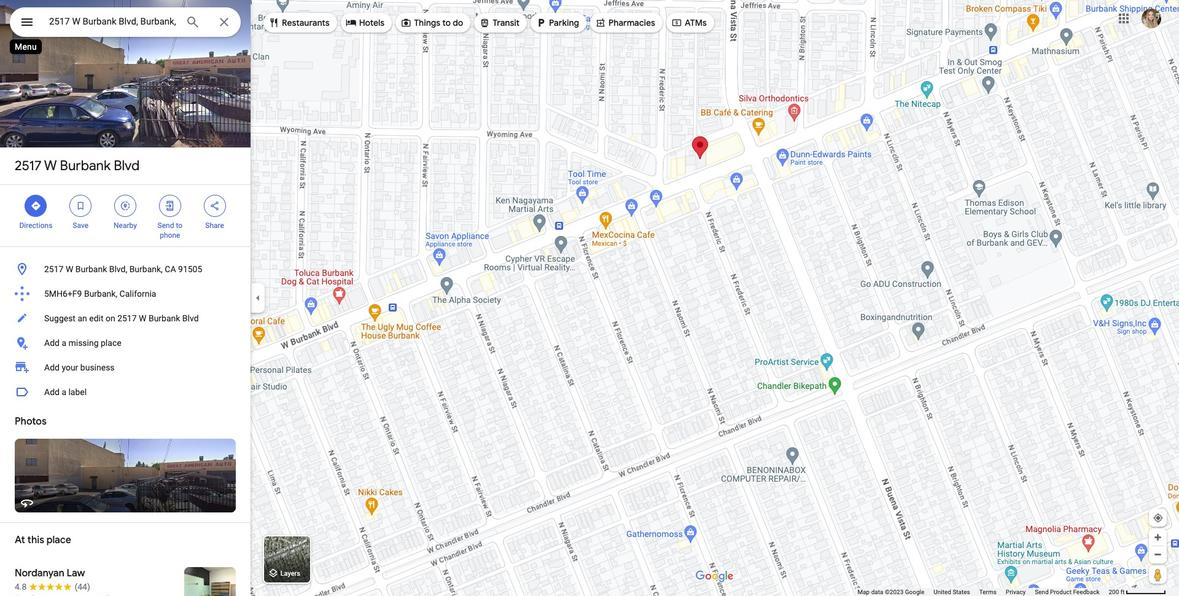 Task type: describe. For each thing, give the bounding box(es) containing it.
suggest
[[44, 313, 76, 323]]

a for label
[[62, 387, 66, 397]]

data
[[872, 589, 884, 595]]

1 vertical spatial burbank,
[[84, 289, 117, 299]]


[[672, 16, 683, 29]]

ft
[[1121, 589, 1125, 595]]

map
[[858, 589, 870, 595]]

feedback
[[1074, 589, 1100, 595]]

none field inside 2517 w burbank blvd, burbank, ca 91505 field
[[49, 14, 176, 29]]

zoom in image
[[1154, 533, 1163, 542]]

to inside the "send to phone"
[[176, 221, 183, 230]]

2 vertical spatial w
[[139, 313, 147, 323]]

add for add a label
[[44, 387, 60, 397]]

 button
[[10, 7, 44, 39]]

to inside  things to do
[[443, 17, 451, 28]]


[[536, 16, 547, 29]]


[[269, 16, 280, 29]]

place inside add a missing place button
[[101, 338, 121, 348]]

california
[[120, 289, 156, 299]]

send product feedback
[[1035, 589, 1100, 595]]

united
[[934, 589, 952, 595]]

200 ft button
[[1109, 589, 1167, 595]]

2517 for 2517 w burbank blvd, burbank, ca 91505
[[44, 264, 64, 274]]

this
[[27, 534, 44, 546]]

layers
[[281, 570, 300, 578]]

law
[[67, 567, 85, 579]]

 atms
[[672, 16, 707, 29]]

blvd inside button
[[182, 313, 199, 323]]

 parking
[[536, 16, 579, 29]]

label
[[68, 387, 87, 397]]

an
[[78, 313, 87, 323]]

add a missing place
[[44, 338, 121, 348]]

w for 2517 w burbank blvd, burbank, ca 91505
[[66, 264, 73, 274]]


[[30, 199, 41, 213]]

2517 w burbank blvd
[[15, 157, 140, 175]]

privacy
[[1006, 589, 1026, 595]]

add a label button
[[0, 380, 251, 404]]

product
[[1051, 589, 1072, 595]]

google
[[906, 589, 925, 595]]

google account: michelle dermenjian  
(michelle.dermenjian@adept.ai) image
[[1142, 8, 1162, 28]]

restaurants
[[282, 17, 330, 28]]

 hotels
[[346, 16, 385, 29]]

google maps element
[[0, 0, 1180, 596]]

at
[[15, 534, 25, 546]]

send to phone
[[158, 221, 183, 240]]

directions
[[19, 221, 52, 230]]

add for add a missing place
[[44, 338, 60, 348]]

things
[[414, 17, 441, 28]]

2517 w burbank blvd, burbank, ca 91505
[[44, 264, 202, 274]]

nordanyan
[[15, 567, 64, 579]]

united states button
[[934, 588, 971, 596]]

5mh6+f9 burbank, california button
[[0, 281, 251, 306]]

missing
[[68, 338, 99, 348]]

 things to do
[[401, 16, 463, 29]]

send for send to phone
[[158, 221, 174, 230]]

2517 w burbank blvd, burbank, ca 91505 button
[[0, 257, 251, 281]]

ca
[[165, 264, 176, 274]]

add a label
[[44, 387, 87, 397]]

parking
[[549, 17, 579, 28]]

business
[[80, 363, 115, 372]]

united states
[[934, 589, 971, 595]]

send product feedback button
[[1035, 588, 1100, 596]]

2517 for 2517 w burbank blvd
[[15, 157, 41, 175]]

on
[[106, 313, 115, 323]]

burbank for blvd,
[[75, 264, 107, 274]]

actions for 2517 w burbank blvd region
[[0, 185, 251, 246]]

(44)
[[75, 582, 90, 592]]



Task type: vqa. For each thing, say whether or not it's contained in the screenshot.


Task type: locate. For each thing, give the bounding box(es) containing it.

[[209, 199, 220, 213]]

burbank,
[[129, 264, 163, 274], [84, 289, 117, 299]]


[[479, 16, 491, 29]]

1 vertical spatial add
[[44, 363, 60, 372]]

footer inside "google maps" element
[[858, 588, 1109, 596]]


[[75, 199, 86, 213]]

0 horizontal spatial blvd
[[114, 157, 140, 175]]

1 horizontal spatial to
[[443, 17, 451, 28]]

blvd
[[114, 157, 140, 175], [182, 313, 199, 323]]

do
[[453, 17, 463, 28]]

0 horizontal spatial place
[[47, 534, 71, 546]]

2 vertical spatial add
[[44, 387, 60, 397]]


[[120, 199, 131, 213]]

to
[[443, 17, 451, 28], [176, 221, 183, 230]]

burbank up 
[[60, 157, 111, 175]]

0 vertical spatial burbank
[[60, 157, 111, 175]]

1 horizontal spatial send
[[1035, 589, 1049, 595]]

send up phone
[[158, 221, 174, 230]]

blvd down the 91505
[[182, 313, 199, 323]]

map data ©2023 google
[[858, 589, 925, 595]]

add for add your business
[[44, 363, 60, 372]]

atms
[[685, 17, 707, 28]]

0 vertical spatial burbank,
[[129, 264, 163, 274]]

terms button
[[980, 588, 997, 596]]

2 vertical spatial burbank
[[149, 313, 180, 323]]

place down on at the left bottom
[[101, 338, 121, 348]]

w for 2517 w burbank blvd
[[44, 157, 57, 175]]

at this place
[[15, 534, 71, 546]]

burbank down the california
[[149, 313, 180, 323]]

2 horizontal spatial 2517
[[117, 313, 137, 323]]


[[595, 16, 606, 29]]

add left your
[[44, 363, 60, 372]]

0 vertical spatial a
[[62, 338, 66, 348]]

suggest an edit on 2517 w burbank blvd
[[44, 313, 199, 323]]

add down suggest
[[44, 338, 60, 348]]

transit
[[493, 17, 520, 28]]

save
[[73, 221, 88, 230]]

footer containing map data ©2023 google
[[858, 588, 1109, 596]]

terms
[[980, 589, 997, 595]]

hotels
[[359, 17, 385, 28]]

1 vertical spatial 2517
[[44, 264, 64, 274]]

burbank, left ca
[[129, 264, 163, 274]]

send for send product feedback
[[1035, 589, 1049, 595]]

add a missing place button
[[0, 331, 251, 355]]

states
[[953, 589, 971, 595]]

pharmacies
[[609, 17, 656, 28]]

a
[[62, 338, 66, 348], [62, 387, 66, 397]]

nordanyan law
[[15, 567, 85, 579]]

your
[[62, 363, 78, 372]]

0 vertical spatial add
[[44, 338, 60, 348]]

w up directions
[[44, 157, 57, 175]]

200 ft
[[1109, 589, 1125, 595]]

w
[[44, 157, 57, 175], [66, 264, 73, 274], [139, 313, 147, 323]]

send
[[158, 221, 174, 230], [1035, 589, 1049, 595]]

2 add from the top
[[44, 363, 60, 372]]

1 vertical spatial send
[[1035, 589, 1049, 595]]

send left product
[[1035, 589, 1049, 595]]

footer
[[858, 588, 1109, 596]]

to up phone
[[176, 221, 183, 230]]

add left label
[[44, 387, 60, 397]]

91505
[[178, 264, 202, 274]]

place right this
[[47, 534, 71, 546]]

privacy button
[[1006, 588, 1026, 596]]

phone
[[160, 231, 180, 240]]

5mh6+f9
[[44, 289, 82, 299]]

send inside the "send to phone"
[[158, 221, 174, 230]]

blvd,
[[109, 264, 127, 274]]

share
[[205, 221, 224, 230]]

1 vertical spatial place
[[47, 534, 71, 546]]

0 vertical spatial blvd
[[114, 157, 140, 175]]

0 vertical spatial send
[[158, 221, 174, 230]]

burbank for blvd
[[60, 157, 111, 175]]

2517 up 
[[15, 157, 41, 175]]

1 vertical spatial burbank
[[75, 264, 107, 274]]

2517 w burbank blvd main content
[[0, 0, 251, 596]]

1 vertical spatial w
[[66, 264, 73, 274]]

1 horizontal spatial blvd
[[182, 313, 199, 323]]

2517 right on at the left bottom
[[117, 313, 137, 323]]

1 horizontal spatial burbank,
[[129, 264, 163, 274]]

nearby
[[114, 221, 137, 230]]

4.8
[[15, 582, 27, 592]]

blvd up  on the top of the page
[[114, 157, 140, 175]]

edit
[[89, 313, 104, 323]]

0 vertical spatial w
[[44, 157, 57, 175]]

collapse side panel image
[[251, 291, 265, 305]]

a left missing
[[62, 338, 66, 348]]


[[165, 199, 176, 213]]

1 horizontal spatial place
[[101, 338, 121, 348]]

suggest an edit on 2517 w burbank blvd button
[[0, 306, 251, 331]]

 search field
[[10, 7, 241, 39]]

0 vertical spatial place
[[101, 338, 121, 348]]

3 add from the top
[[44, 387, 60, 397]]

add your business
[[44, 363, 115, 372]]

None field
[[49, 14, 176, 29]]

 transit
[[479, 16, 520, 29]]

200
[[1109, 589, 1120, 595]]

show your location image
[[1153, 512, 1164, 524]]

w down the california
[[139, 313, 147, 323]]

burbank up the 5mh6+f9 burbank, california
[[75, 264, 107, 274]]

1 horizontal spatial 2517
[[44, 264, 64, 274]]

show street view coverage image
[[1150, 565, 1168, 584]]

5mh6+f9 burbank, california
[[44, 289, 156, 299]]

2 horizontal spatial w
[[139, 313, 147, 323]]

1 vertical spatial blvd
[[182, 313, 199, 323]]

to left do
[[443, 17, 451, 28]]

0 horizontal spatial burbank,
[[84, 289, 117, 299]]

0 horizontal spatial 2517
[[15, 157, 41, 175]]

 pharmacies
[[595, 16, 656, 29]]

0 horizontal spatial send
[[158, 221, 174, 230]]

a for missing
[[62, 338, 66, 348]]

w up 5mh6+f9
[[66, 264, 73, 274]]

2517 up 5mh6+f9
[[44, 264, 64, 274]]

0 horizontal spatial to
[[176, 221, 183, 230]]

1 vertical spatial a
[[62, 387, 66, 397]]

1 horizontal spatial w
[[66, 264, 73, 274]]

0 horizontal spatial w
[[44, 157, 57, 175]]

0 vertical spatial to
[[443, 17, 451, 28]]

zoom out image
[[1154, 550, 1163, 559]]

 restaurants
[[269, 16, 330, 29]]


[[20, 14, 34, 31]]

2 vertical spatial 2517
[[117, 313, 137, 323]]

0 vertical spatial 2517
[[15, 157, 41, 175]]

add your business link
[[0, 355, 251, 380]]

1 vertical spatial to
[[176, 221, 183, 230]]

burbank, up edit
[[84, 289, 117, 299]]

photos
[[15, 415, 47, 428]]

send inside button
[[1035, 589, 1049, 595]]

©2023
[[885, 589, 904, 595]]

a left label
[[62, 387, 66, 397]]

place
[[101, 338, 121, 348], [47, 534, 71, 546]]


[[346, 16, 357, 29]]

2517 W Burbank Blvd, Burbank, CA 91505 field
[[10, 7, 241, 37]]


[[401, 16, 412, 29]]

2 a from the top
[[62, 387, 66, 397]]

1 add from the top
[[44, 338, 60, 348]]

4.8 stars 44 reviews image
[[15, 581, 90, 593]]

add
[[44, 338, 60, 348], [44, 363, 60, 372], [44, 387, 60, 397]]

burbank
[[60, 157, 111, 175], [75, 264, 107, 274], [149, 313, 180, 323]]

1 a from the top
[[62, 338, 66, 348]]



